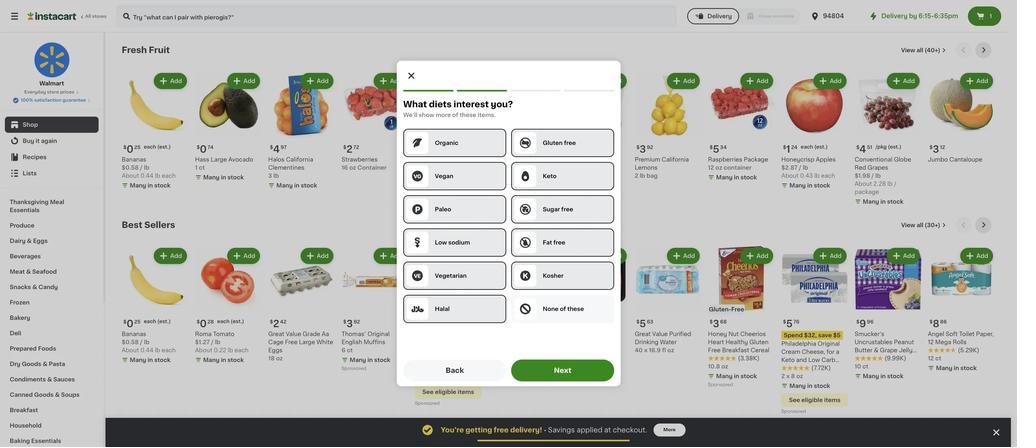 Task type: locate. For each thing, give the bounding box(es) containing it.
0 horizontal spatial delivery
[[708, 13, 732, 19]]

low down cheese,
[[809, 358, 820, 364]]

0 vertical spatial bananas
[[122, 157, 146, 163]]

1 vertical spatial all
[[917, 223, 924, 228]]

meal
[[50, 200, 64, 205]]

these inside what diets interest you? we'll show more of these items.
[[460, 112, 476, 118]]

package inside sun harvest seedless red grapes $2.18 / lb about 2.4 lb / package
[[528, 181, 552, 187]]

3 for premium california lemons
[[640, 145, 646, 154]]

2 /pkg (est.) from the left
[[876, 145, 902, 150]]

3 grapes from the left
[[868, 165, 889, 171]]

see down the 8 x 1.48 oz many in stock
[[423, 390, 434, 396]]

3 up thomas'
[[347, 320, 353, 329]]

ct for 10 ct
[[863, 365, 869, 370]]

$ inside $ 4 81
[[563, 145, 566, 150]]

$1.24 each (estimated) element
[[782, 141, 848, 156]]

74
[[208, 145, 214, 150]]

1 vertical spatial x
[[420, 366, 424, 372]]

$ inside "$ 8 86"
[[930, 320, 933, 325]]

buy it again
[[23, 138, 57, 144]]

0 vertical spatial 8
[[933, 320, 940, 329]]

1 vertical spatial essentials
[[31, 439, 61, 445]]

9
[[860, 320, 866, 329]]

1 0.44 from the top
[[140, 173, 154, 179]]

5 down none of these
[[566, 320, 573, 329]]

all left "(40+)"
[[917, 47, 923, 53]]

large
[[211, 157, 227, 163], [299, 340, 315, 346]]

72 for 5
[[574, 320, 580, 325]]

delivery button
[[687, 8, 739, 24]]

2 california from the left
[[662, 157, 689, 163]]

0 for $ 0 25
[[127, 320, 133, 329]]

these down interest at left
[[460, 112, 476, 118]]

of right the none
[[560, 307, 566, 312]]

1 horizontal spatial gluten
[[750, 340, 769, 346]]

free right sugar
[[561, 207, 573, 213]]

& right dairy
[[27, 239, 32, 244]]

0 vertical spatial item carousel region
[[122, 42, 995, 211]]

about inside honeycrisp apples $2.87 / lb about 0.43 lb each
[[782, 173, 799, 179]]

$ 9 96
[[856, 320, 874, 329]]

package
[[528, 181, 552, 187], [562, 189, 586, 195], [855, 189, 879, 195]]

value up water
[[652, 332, 668, 338]]

1 horizontal spatial see
[[789, 398, 800, 404]]

$ inside $ 3 88
[[417, 320, 420, 325]]

1 bananas $0.58 / lb about 0.44 lb each from the top
[[122, 157, 176, 179]]

1 horizontal spatial seedless
[[581, 157, 607, 163]]

2 4 from the left
[[273, 145, 280, 154]]

0 vertical spatial view
[[901, 47, 915, 53]]

$ inside $ 2 42
[[270, 320, 273, 325]]

each inside $ 0 28 each (est.)
[[217, 320, 230, 325]]

1 horizontal spatial delivery
[[882, 13, 908, 19]]

great for 5
[[635, 332, 651, 338]]

product group containing 8
[[928, 247, 995, 375]]

8 left the 1.48
[[415, 366, 419, 372]]

low left sodium
[[435, 240, 447, 246]]

2 up cage
[[273, 320, 279, 329]]

1 red from the left
[[488, 165, 500, 171]]

many in stock
[[203, 175, 244, 180], [423, 175, 464, 180], [716, 175, 757, 180], [130, 183, 171, 189], [790, 183, 830, 189], [276, 183, 317, 189], [496, 191, 537, 197], [570, 199, 610, 205], [863, 199, 904, 205], [130, 358, 171, 364], [350, 358, 391, 364], [570, 358, 610, 364], [203, 358, 244, 364], [936, 366, 977, 372], [716, 374, 757, 380], [863, 374, 904, 380], [790, 384, 830, 390]]

sugar
[[543, 207, 560, 213]]

view inside view all (40+) popup button
[[901, 47, 915, 53]]

2 bananas $0.58 / lb about 0.44 lb each from the top
[[122, 332, 176, 354]]

72 for 2
[[353, 145, 359, 150]]

x for 2 x 8 oz
[[787, 374, 790, 380]]

eggs down cage
[[268, 348, 283, 354]]

42 inside "lime 42 1 each"
[[430, 157, 438, 163]]

1 vertical spatial eligible
[[802, 398, 823, 404]]

product group containing 9
[[855, 247, 922, 383]]

seedless down $5.23 per package (estimated) element
[[524, 157, 551, 163]]

keto up sugar
[[543, 174, 557, 179]]

all left (30+)
[[917, 223, 924, 228]]

2 horizontal spatial 8
[[933, 320, 940, 329]]

0 horizontal spatial of
[[452, 112, 458, 118]]

(est.) for bananas $0.58 / lb about 0.44 lb each
[[157, 320, 171, 325]]

/pkg (est.) right the 51
[[876, 145, 902, 150]]

gluten
[[543, 140, 563, 146], [750, 340, 769, 346]]

3
[[640, 145, 646, 154], [933, 145, 939, 154], [268, 173, 272, 179], [347, 320, 353, 329], [420, 320, 426, 329], [713, 320, 719, 329]]

2 vertical spatial free
[[708, 348, 721, 354]]

1 vertical spatial 18
[[268, 356, 275, 362]]

bananas $0.58 / lb about 0.44 lb each
[[122, 157, 176, 179], [122, 332, 176, 354]]

33
[[428, 145, 434, 150]]

72 up strawberries
[[353, 145, 359, 150]]

goods down condiments & sauces
[[34, 393, 54, 398]]

breakfast link
[[5, 403, 99, 419]]

1 horizontal spatial /pkg
[[876, 145, 887, 150]]

1 vertical spatial breakfast
[[10, 408, 38, 414]]

view all (40+)
[[901, 47, 941, 53]]

value left grade
[[286, 332, 301, 338]]

23
[[500, 145, 507, 150]]

3 for jumbo cantaloupe
[[933, 145, 939, 154]]

about down $2.18
[[488, 181, 506, 187]]

72
[[353, 145, 359, 150], [574, 320, 580, 325]]

0 vertical spatial low
[[435, 240, 447, 246]]

92 for thomas' original english muffins
[[354, 320, 360, 325]]

fresh fruit
[[122, 46, 170, 54]]

1 horizontal spatial keto
[[782, 358, 795, 364]]

x left the 1.48
[[420, 366, 424, 372]]

goods
[[22, 362, 41, 368], [34, 393, 54, 398]]

1 grapes from the left
[[562, 165, 582, 171]]

all
[[85, 14, 91, 19]]

2 all from the top
[[917, 223, 924, 228]]

/pkg (est.) inside $4.51 per package (estimated) element
[[876, 145, 902, 150]]

5 left 34
[[713, 145, 720, 154]]

$ inside $ 0 33
[[417, 145, 420, 150]]

0 horizontal spatial items
[[458, 390, 474, 396]]

0 vertical spatial each (est.)
[[801, 145, 828, 150]]

1 all from the top
[[917, 47, 923, 53]]

$0.58
[[122, 165, 139, 171], [122, 340, 139, 346]]

0.44 down $ 0 25
[[140, 348, 154, 354]]

goods for canned
[[34, 393, 54, 398]]

1 vertical spatial $0.25 each (estimated) element
[[122, 317, 189, 331]]

0 vertical spatial original
[[368, 332, 390, 338]]

25 inside $ 0 25 each (est.)
[[134, 145, 141, 150]]

see eligible items for spend $32, save $5
[[789, 398, 841, 404]]

2 horizontal spatial package
[[855, 189, 879, 195]]

about inside roma tomato $1.27 / lb about 0.22 lb each
[[195, 348, 212, 354]]

$2.87
[[782, 165, 798, 171]]

0 inside $0.28 each (estimated) "element"
[[200, 320, 207, 329]]

soft
[[946, 332, 958, 338]]

sponsored badge image down 10.8 oz
[[708, 383, 733, 388]]

view left "(40+)"
[[901, 47, 915, 53]]

see for 3
[[423, 390, 434, 396]]

x for 8 x 1.48 oz many in stock
[[420, 366, 424, 372]]

hass large avocado 1 ct
[[195, 157, 253, 171]]

essentials down "household" link
[[31, 439, 61, 445]]

0.44 down $ 0 25 each (est.)
[[140, 173, 154, 179]]

package inside "conventional globe red grapes $1.98 / lb about 2.28 lb / package"
[[855, 189, 879, 195]]

0 horizontal spatial seedless
[[524, 157, 551, 163]]

8 down lifestyle at the bottom of the page
[[791, 374, 795, 380]]

1 vertical spatial $0.58
[[122, 340, 139, 346]]

free
[[731, 307, 744, 313], [285, 340, 298, 346], [708, 348, 721, 354]]

0 horizontal spatial great
[[268, 332, 284, 338]]

2 0.44 from the top
[[140, 348, 154, 354]]

0 horizontal spatial california
[[286, 157, 313, 163]]

grapes down harvest on the top of page
[[501, 165, 522, 171]]

& left candy on the bottom left
[[32, 285, 37, 291]]

1 horizontal spatial 8
[[791, 374, 795, 380]]

1 $0.25 each (estimated) element from the top
[[122, 141, 189, 156]]

hass
[[195, 157, 209, 163]]

0 vertical spatial $0.25 each (estimated) element
[[122, 141, 189, 156]]

see eligible items button for spend $32, save $5
[[782, 394, 848, 408]]

★★★★★
[[928, 348, 957, 354], [928, 348, 957, 354], [708, 356, 737, 362], [708, 356, 737, 362], [855, 356, 883, 362], [855, 356, 883, 362], [415, 358, 443, 364], [415, 358, 443, 364], [782, 366, 810, 372], [782, 366, 810, 372]]

0 vertical spatial breakfast
[[722, 348, 749, 354]]

0 vertical spatial eligible
[[435, 390, 456, 396]]

2 down lifestyle at the bottom of the page
[[782, 374, 785, 380]]

essentials inside thanksgiving meal essentials
[[10, 208, 40, 213]]

1 horizontal spatial grapes
[[562, 165, 582, 171]]

bananas down $ 0 25
[[122, 332, 146, 338]]

1 seedless from the left
[[581, 157, 607, 163]]

each
[[144, 145, 156, 150], [801, 145, 813, 150], [419, 165, 433, 171], [162, 173, 176, 179], [821, 173, 835, 179], [144, 320, 156, 325], [217, 320, 230, 325], [162, 348, 176, 354], [235, 348, 249, 354]]

breakfast inside "link"
[[10, 408, 38, 414]]

4 for $ 4 81
[[566, 145, 573, 154]]

0 horizontal spatial see
[[423, 390, 434, 396]]

1 vertical spatial 42
[[280, 320, 287, 325]]

86
[[940, 320, 947, 325]]

add
[[170, 78, 182, 84], [244, 78, 255, 84], [317, 78, 329, 84], [390, 78, 402, 84], [610, 78, 622, 84], [683, 78, 695, 84], [757, 78, 769, 84], [830, 78, 842, 84], [903, 78, 915, 84], [977, 78, 989, 84], [170, 253, 182, 259], [244, 253, 255, 259], [317, 253, 329, 259], [390, 253, 402, 259], [463, 253, 475, 259], [537, 253, 549, 259], [610, 253, 622, 259], [683, 253, 695, 259], [757, 253, 769, 259], [830, 253, 842, 259], [903, 253, 915, 259], [977, 253, 989, 259]]

each inside "lime 42 1 each"
[[419, 165, 433, 171]]

72 inside $ 2 72
[[353, 145, 359, 150]]

1 vertical spatial bananas
[[122, 332, 146, 338]]

$ inside $ 2 72
[[343, 145, 347, 150]]

2 /pkg from the left
[[876, 145, 887, 150]]

4 left 81
[[566, 145, 573, 154]]

none
[[543, 307, 558, 312]]

oz down raspberries
[[716, 165, 722, 171]]

$ inside $ 5 63
[[637, 320, 640, 325]]

1 /pkg (est.) from the left
[[510, 145, 536, 150]]

great inside great value grade aa cage free large white eggs 18 oz
[[268, 332, 284, 338]]

/pkg (est.) up harvest on the top of page
[[510, 145, 536, 150]]

gluten up cereal
[[750, 340, 769, 346]]

sponsored badge image
[[342, 367, 366, 372], [708, 383, 733, 388], [415, 402, 440, 407], [782, 410, 806, 415]]

2 value from the left
[[652, 332, 668, 338]]

oz inside raspberries package 12 oz container
[[716, 165, 722, 171]]

/pkg inside $5.23 per package (estimated) element
[[510, 145, 521, 150]]

& down uncrustables at the bottom right of page
[[874, 348, 879, 354]]

0 vertical spatial x
[[644, 348, 648, 354]]

getting
[[466, 428, 492, 434]]

72 inside the $ 5 72
[[574, 320, 580, 325]]

0 vertical spatial gluten
[[543, 140, 563, 146]]

1 horizontal spatial 72
[[574, 320, 580, 325]]

1 horizontal spatial great
[[635, 332, 651, 338]]

large inside great value grade aa cage free large white eggs 18 oz
[[299, 340, 315, 346]]

cereal
[[751, 348, 770, 354]]

$ 3 92 up thomas'
[[343, 320, 360, 329]]

items
[[458, 390, 474, 396], [824, 398, 841, 404]]

ct down "22"
[[496, 356, 502, 362]]

carb
[[822, 358, 836, 364]]

0 horizontal spatial these
[[460, 112, 476, 118]]

free down heart
[[708, 348, 721, 354]]

you're
[[441, 428, 464, 434]]

walmart logo image
[[34, 42, 70, 78]]

vegan
[[435, 174, 453, 179]]

main content
[[106, 32, 1011, 448]]

premium
[[635, 157, 660, 163]]

apples
[[816, 157, 836, 163]]

guarantee
[[62, 98, 86, 103]]

red inside sun harvest seedless red grapes $2.18 / lb about 2.4 lb / package
[[488, 165, 500, 171]]

0 vertical spatial $0.58
[[122, 165, 139, 171]]

3 up the jumbo
[[933, 145, 939, 154]]

free up the green
[[564, 140, 576, 146]]

0 horizontal spatial x
[[420, 366, 424, 372]]

value inside great value grade aa cage free large white eggs 18 oz
[[286, 332, 301, 338]]

each inside roma tomato $1.27 / lb about 0.22 lb each
[[235, 348, 249, 354]]

1 vertical spatial each (est.)
[[144, 320, 171, 325]]

water
[[660, 340, 677, 346]]

$0.58 for 0
[[122, 165, 139, 171]]

free for fat free
[[553, 240, 565, 246]]

see eligible items button down (7.72k)
[[782, 394, 848, 408]]

$ inside the $ 5 72
[[563, 320, 566, 325]]

1 button
[[968, 6, 1001, 26]]

see eligible items for 3
[[423, 390, 474, 396]]

about inside about 2.43 lb / package
[[562, 181, 579, 187]]

5 left 76
[[786, 320, 793, 329]]

0.43
[[800, 173, 813, 179]]

bananas $0.58 / lb about 0.44 lb each for 0
[[122, 157, 176, 179]]

sandwich
[[855, 356, 883, 362]]

ct right 6
[[347, 348, 353, 354]]

1 vertical spatial goods
[[34, 393, 54, 398]]

96
[[867, 320, 874, 325]]

0 horizontal spatial see eligible items button
[[415, 386, 482, 400]]

all for 8
[[917, 223, 924, 228]]

0 horizontal spatial free
[[285, 340, 298, 346]]

great value purified drinking water 40 x 16.9 fl oz
[[635, 332, 691, 354]]

0 vertical spatial keto
[[543, 174, 557, 179]]

1 horizontal spatial see eligible items button
[[782, 394, 848, 408]]

see eligible items button down the 8 x 1.48 oz many in stock
[[415, 386, 482, 400]]

1 /pkg from the left
[[510, 145, 521, 150]]

18 inside great value grade aa cage free large white eggs 18 oz
[[268, 356, 275, 362]]

ct down hass
[[199, 165, 205, 171]]

2 grapes from the left
[[501, 165, 522, 171]]

1 vertical spatial see eligible items
[[789, 398, 841, 404]]

1 horizontal spatial free
[[708, 348, 721, 354]]

$0.25 each (estimated) element for each (est.)
[[122, 317, 189, 331]]

1 vertical spatial view
[[901, 223, 915, 228]]

item carousel region
[[122, 42, 995, 211], [122, 217, 995, 420]]

view for 8
[[901, 223, 915, 228]]

2 vertical spatial 8
[[791, 374, 795, 380]]

instacart logo image
[[28, 11, 76, 21]]

view inside view all (30+) popup button
[[901, 223, 915, 228]]

x right 40
[[644, 348, 648, 354]]

1 vertical spatial low
[[809, 358, 820, 364]]

low
[[435, 240, 447, 246], [809, 358, 820, 364]]

eligible for 3
[[435, 390, 456, 396]]

1 vertical spatial bananas $0.58 / lb about 0.44 lb each
[[122, 332, 176, 354]]

see
[[423, 390, 434, 396], [789, 398, 800, 404]]

about down $ 0 25
[[122, 348, 139, 354]]

original up for
[[818, 342, 840, 347]]

all for 3
[[917, 47, 923, 53]]

0 horizontal spatial /pkg (est.)
[[510, 145, 536, 150]]

grapes inside green seedless grapes bag
[[562, 165, 582, 171]]

california inside halos california clementines 3 lb
[[286, 157, 313, 163]]

large down grade
[[299, 340, 315, 346]]

0 vertical spatial see
[[423, 390, 434, 396]]

2 red from the left
[[855, 165, 866, 171]]

free up nut
[[731, 307, 744, 313]]

add your shopping preferences element
[[397, 61, 621, 387]]

42 up cage
[[280, 320, 287, 325]]

product group
[[122, 71, 189, 191], [195, 71, 262, 183], [268, 71, 335, 191], [342, 71, 408, 172], [415, 71, 482, 183], [562, 71, 628, 208], [635, 71, 702, 180], [708, 71, 775, 183], [782, 71, 848, 191], [855, 71, 922, 208], [928, 71, 995, 164], [122, 247, 189, 367], [195, 247, 262, 367], [268, 247, 335, 363], [342, 247, 408, 374], [415, 247, 482, 409], [488, 247, 555, 375], [562, 247, 628, 367], [635, 247, 702, 355], [708, 247, 775, 390], [782, 247, 848, 417], [855, 247, 922, 383], [928, 247, 995, 375]]

0 vertical spatial see eligible items
[[423, 390, 474, 396]]

$0.25 each (estimated) element
[[122, 141, 189, 156], [122, 317, 189, 331]]

$ inside $ 1 24
[[783, 145, 786, 150]]

x inside the 8 x 1.48 oz many in stock
[[420, 366, 424, 372]]

1 horizontal spatial items
[[824, 398, 841, 404]]

seedless
[[581, 157, 607, 163], [524, 157, 551, 163]]

$1.98
[[855, 173, 870, 179]]

about down $1.98
[[855, 181, 872, 187]]

1 great from the left
[[268, 332, 284, 338]]

lifestyle
[[782, 366, 806, 372]]

low inside the philadelphia original cream cheese, for a keto and low carb lifestyle
[[809, 358, 820, 364]]

premium california lemons 2 lb bag
[[635, 157, 689, 179]]

/ right $1.27
[[211, 340, 214, 346]]

0 horizontal spatial 18
[[268, 356, 275, 362]]

$ 1 24
[[783, 145, 798, 154]]

2 $0.25 each (estimated) element from the top
[[122, 317, 189, 331]]

0 horizontal spatial /pkg
[[510, 145, 521, 150]]

1 $0.58 from the top
[[122, 165, 139, 171]]

items down back button
[[458, 390, 474, 396]]

0 vertical spatial bananas $0.58 / lb about 0.44 lb each
[[122, 157, 176, 179]]

items down (7.72k)
[[824, 398, 841, 404]]

california for premium california lemons 2 lb bag
[[662, 157, 689, 163]]

1 4 from the left
[[566, 145, 573, 154]]

see down '2 x 8 oz'
[[789, 398, 800, 404]]

/ right the 2.28
[[894, 181, 897, 187]]

package
[[744, 157, 768, 163]]

bananas $0.58 / lb about 0.44 lb each down $ 0 25 each (est.)
[[122, 157, 176, 179]]

0 horizontal spatial gluten
[[543, 140, 563, 146]]

2 great from the left
[[635, 332, 651, 338]]

2 down 'lemons'
[[635, 173, 639, 179]]

ct for 12 ct many in stock
[[496, 356, 502, 362]]

more
[[664, 429, 676, 433]]

cheese,
[[802, 350, 825, 356]]

(est.) for conventional globe red grapes $1.98 / lb about 2.28 lb / package
[[888, 145, 902, 150]]

red inside "conventional globe red grapes $1.98 / lb about 2.28 lb / package"
[[855, 165, 866, 171]]

18 inside $ 22 18
[[506, 320, 512, 325]]

candy
[[38, 285, 58, 291]]

$ 0 25
[[123, 320, 141, 329]]

1 horizontal spatial 42
[[430, 157, 438, 163]]

mega
[[935, 340, 952, 346]]

3 4 from the left
[[860, 145, 866, 154]]

1 vertical spatial keto
[[782, 358, 795, 364]]

1 horizontal spatial /pkg (est.)
[[876, 145, 902, 150]]

container
[[358, 165, 387, 171]]

1 view from the top
[[901, 47, 915, 53]]

0 horizontal spatial 4
[[273, 145, 280, 154]]

stock
[[228, 175, 244, 180], [448, 175, 464, 180], [741, 175, 757, 180], [154, 183, 171, 189], [814, 183, 830, 189], [301, 183, 317, 189], [521, 191, 537, 197], [594, 199, 610, 205], [887, 199, 904, 205], [154, 358, 171, 364], [374, 358, 391, 364], [594, 358, 610, 364], [228, 358, 244, 364], [521, 366, 537, 372], [961, 366, 977, 372], [741, 374, 757, 380], [887, 374, 904, 380], [448, 376, 464, 382], [814, 384, 830, 390]]

$0.58 down $ 0 25
[[122, 340, 139, 346]]

1 bananas from the top
[[122, 157, 146, 163]]

/
[[140, 165, 143, 171], [799, 165, 802, 171], [505, 173, 507, 179], [872, 173, 874, 179], [601, 181, 603, 187], [524, 181, 526, 187], [894, 181, 897, 187], [140, 340, 143, 346], [211, 340, 214, 346]]

0 horizontal spatial eggs
[[33, 239, 48, 244]]

0 horizontal spatial see eligible items
[[423, 390, 474, 396]]

76
[[794, 320, 800, 325]]

/ up the 2.4
[[505, 173, 507, 179]]

1 25 from the top
[[134, 145, 141, 150]]

see eligible items button
[[415, 386, 482, 400], [782, 394, 848, 408]]

gluten-
[[709, 307, 731, 313]]

(est.) for sun harvest seedless red grapes $2.18 / lb about 2.4 lb / package
[[522, 145, 536, 150]]

package down the 2.28
[[855, 189, 879, 195]]

0 horizontal spatial 72
[[353, 145, 359, 150]]

0 horizontal spatial 92
[[354, 320, 360, 325]]

bananas down $ 0 25 each (est.)
[[122, 157, 146, 163]]

each (est.) inside $1.24 each (estimated) element
[[801, 145, 828, 150]]

original inside the philadelphia original cream cheese, for a keto and low carb lifestyle
[[818, 342, 840, 347]]

(est.) inside $1.24 each (estimated) element
[[815, 145, 828, 150]]

1 horizontal spatial breakfast
[[722, 348, 749, 354]]

1 horizontal spatial each (est.)
[[801, 145, 828, 150]]

eggs up beverages link
[[33, 239, 48, 244]]

0 horizontal spatial 42
[[280, 320, 287, 325]]

large down 74 at the top left
[[211, 157, 227, 163]]

0 horizontal spatial keto
[[543, 174, 557, 179]]

(7.72k)
[[812, 366, 831, 372]]

1 value from the left
[[286, 332, 301, 338]]

$ inside $ 3 68
[[710, 320, 713, 325]]

free right fat
[[553, 240, 565, 246]]

0 vertical spatial eggs
[[33, 239, 48, 244]]

california up clementines
[[286, 157, 313, 163]]

recipes
[[23, 155, 47, 160]]

california for halos california clementines 3 lb
[[286, 157, 313, 163]]

/ right 2.43
[[601, 181, 603, 187]]

1 vertical spatial free
[[285, 340, 298, 346]]

92 up thomas'
[[354, 320, 360, 325]]

2 up strawberries
[[347, 145, 353, 154]]

0 vertical spatial all
[[917, 47, 923, 53]]

$0.58 down $ 0 25 each (est.)
[[122, 165, 139, 171]]

• savings applied at checkout.
[[544, 428, 647, 434]]

/pkg for harvest
[[510, 145, 521, 150]]

0 vertical spatial 18
[[506, 320, 512, 325]]

free
[[564, 140, 576, 146], [561, 207, 573, 213], [553, 240, 565, 246], [494, 428, 509, 434]]

0 for $ 0 74
[[200, 145, 207, 154]]

essentials
[[10, 208, 40, 213], [31, 439, 61, 445]]

1 inside "lime 42 1 each"
[[415, 165, 417, 171]]

0 vertical spatial 72
[[353, 145, 359, 150]]

0 for $ 0 33
[[420, 145, 427, 154]]

8 left 86
[[933, 320, 940, 329]]

42
[[430, 157, 438, 163], [280, 320, 287, 325]]

$ inside $ 3 12
[[930, 145, 933, 150]]

4 left the 51
[[860, 145, 866, 154]]

1 horizontal spatial original
[[818, 342, 840, 347]]

None search field
[[116, 5, 677, 28]]

free right cage
[[285, 340, 298, 346]]

value inside great value purified drinking water 40 x 16.9 fl oz
[[652, 332, 668, 338]]

/pkg inside $4.51 per package (estimated) element
[[876, 145, 887, 150]]

2 horizontal spatial x
[[787, 374, 790, 380]]

frozen
[[10, 300, 30, 306]]

roma tomato $1.27 / lb about 0.22 lb each
[[195, 332, 249, 354]]

eligible
[[435, 390, 456, 396], [802, 398, 823, 404]]

1 horizontal spatial low
[[809, 358, 820, 364]]

each (est.) right $ 0 25
[[144, 320, 171, 325]]

bananas for 0
[[122, 157, 146, 163]]

92 up premium
[[647, 145, 653, 150]]

again
[[41, 138, 57, 144]]

see eligible items down the 8 x 1.48 oz many in stock
[[423, 390, 474, 396]]

0 horizontal spatial eligible
[[435, 390, 456, 396]]

0 horizontal spatial red
[[488, 165, 500, 171]]

/pkg (est.) inside $5.23 per package (estimated) element
[[510, 145, 536, 150]]

eligible down the 8 x 1.48 oz many in stock
[[435, 390, 456, 396]]

gluten left $ 4 81
[[543, 140, 563, 146]]

original up muffins
[[368, 332, 390, 338]]

1 vertical spatial 8
[[415, 366, 419, 372]]

2 25 from the top
[[134, 320, 141, 325]]

1 item carousel region from the top
[[122, 42, 995, 211]]

$ 3 92 for thomas' original english muffins
[[343, 320, 360, 329]]

bananas $0.58 / lb about 0.44 lb each for each (est.)
[[122, 332, 176, 354]]

/ down $ 0 25 each (est.)
[[140, 165, 143, 171]]

/ right the 2.4
[[524, 181, 526, 187]]

2 bananas from the top
[[122, 332, 146, 338]]

0 horizontal spatial $ 3 92
[[343, 320, 360, 329]]

2 $0.58 from the top
[[122, 340, 139, 346]]

100% satisfaction guarantee button
[[13, 96, 91, 104]]

grapes inside sun harvest seedless red grapes $2.18 / lb about 2.4 lb / package
[[501, 165, 522, 171]]

grapes down the green
[[562, 165, 582, 171]]

main content containing 0
[[106, 32, 1011, 448]]

/ inside about 2.43 lb / package
[[601, 181, 603, 187]]

of right more
[[452, 112, 458, 118]]

1 california from the left
[[286, 157, 313, 163]]

2 horizontal spatial grapes
[[868, 165, 889, 171]]

cage
[[268, 340, 284, 346]]

1 vertical spatial see
[[789, 398, 800, 404]]

2 seedless from the left
[[524, 157, 551, 163]]

12 inside 12 ct many in stock
[[488, 356, 494, 362]]

essentials down thanksgiving
[[10, 208, 40, 213]]

seafood
[[32, 269, 57, 275]]

(est.) inside $5.23 per package (estimated) element
[[522, 145, 536, 150]]

red down sun
[[488, 165, 500, 171]]

ct inside 12 ct many in stock
[[496, 356, 502, 362]]

4 for $ 4 97
[[273, 145, 280, 154]]

1 vertical spatial $ 3 92
[[343, 320, 360, 329]]

checkout.
[[613, 428, 647, 434]]

ct for 12 ct
[[936, 356, 942, 362]]

items for 3
[[458, 390, 474, 396]]

& left pasta
[[43, 362, 47, 368]]

1 horizontal spatial eligible
[[802, 398, 823, 404]]

0 vertical spatial large
[[211, 157, 227, 163]]

$0.58 for each (est.)
[[122, 340, 139, 346]]

canned goods & soups
[[10, 393, 80, 398]]

0 vertical spatial goods
[[22, 362, 41, 368]]

1 horizontal spatial these
[[567, 307, 584, 312]]

1 vertical spatial original
[[818, 342, 840, 347]]

about
[[122, 173, 139, 179], [782, 173, 799, 179], [562, 181, 579, 187], [488, 181, 506, 187], [855, 181, 872, 187], [122, 348, 139, 354], [195, 348, 212, 354]]

each (est.) for 0
[[144, 320, 171, 325]]

dry
[[10, 362, 20, 368]]

baking essentials link
[[5, 434, 99, 448]]

2 view from the top
[[901, 223, 915, 228]]

gluten free
[[543, 140, 576, 146]]

about down $2.87
[[782, 173, 799, 179]]

25 inside $ 0 25
[[134, 320, 141, 325]]

canned
[[10, 393, 33, 398]]

2
[[347, 145, 353, 154], [635, 173, 639, 179], [273, 320, 279, 329], [782, 374, 785, 380]]

0 vertical spatial 42
[[430, 157, 438, 163]]

/ down $ 0 25
[[140, 340, 143, 346]]

ct down mega
[[936, 356, 942, 362]]

0 vertical spatial 0.44
[[140, 173, 154, 179]]

0 horizontal spatial package
[[528, 181, 552, 187]]



Task type: vqa. For each thing, say whether or not it's contained in the screenshot.
the Staples Stationery • Electronics
no



Task type: describe. For each thing, give the bounding box(es) containing it.
(9.99k)
[[885, 356, 906, 362]]

oz inside the strawberries 16 oz container
[[349, 165, 356, 171]]

2 item carousel region from the top
[[122, 217, 995, 420]]

grapes inside "conventional globe red grapes $1.98 / lb about 2.28 lb / package"
[[868, 165, 889, 171]]

6:35pm
[[934, 13, 958, 19]]

51
[[867, 145, 873, 150]]

$ 5 34
[[710, 145, 727, 154]]

essentials inside baking essentials link
[[31, 439, 61, 445]]

snacks & candy
[[10, 285, 58, 291]]

$ 2 42
[[270, 320, 287, 329]]

16
[[342, 165, 348, 171]]

5 for $ 5 63
[[640, 320, 646, 329]]

25 for $ 0 25
[[134, 320, 141, 325]]

nut
[[729, 332, 739, 338]]

butter
[[855, 348, 873, 354]]

oz right 10.8
[[722, 365, 728, 370]]

/pkg (est.) for globe
[[876, 145, 902, 150]]

$ inside $ 0 25
[[123, 320, 127, 325]]

about inside sun harvest seedless red grapes $2.18 / lb about 2.4 lb / package
[[488, 181, 506, 187]]

value for 2
[[286, 332, 301, 338]]

dry goods & pasta
[[10, 362, 65, 368]]

5 for $ 5 72
[[566, 320, 573, 329]]

3 left 88
[[420, 320, 426, 329]]

delivery by 6:15-6:35pm
[[882, 13, 958, 19]]

see eligible items button for 3
[[415, 386, 482, 400]]

and
[[796, 358, 807, 364]]

dry goods & pasta link
[[5, 357, 99, 373]]

& left sauces
[[47, 377, 52, 383]]

/pkg for globe
[[876, 145, 887, 150]]

sponsored badge image down '2 x 8 oz'
[[782, 410, 806, 415]]

sodium
[[448, 240, 470, 246]]

each inside honeycrisp apples $2.87 / lb about 0.43 lb each
[[821, 173, 835, 179]]

stock inside 12 ct many in stock
[[521, 366, 537, 372]]

$ inside $ 9 96
[[856, 320, 860, 325]]

92 for premium california lemons
[[647, 145, 653, 150]]

$32,
[[804, 333, 817, 339]]

(est.) inside $ 0 25 each (est.)
[[157, 145, 171, 150]]

peanut
[[894, 340, 914, 346]]

philadelphia
[[782, 342, 816, 347]]

25 for $ 0 25 each (est.)
[[134, 145, 141, 150]]

product group containing 22
[[488, 247, 555, 375]]

$0.25 each (estimated) element for 0
[[122, 141, 189, 156]]

free inside honey nut cheerios heart healthy gluten free breakfast cereal
[[708, 348, 721, 354]]

about inside "conventional globe red grapes $1.98 / lb about 2.28 lb / package"
[[855, 181, 872, 187]]

about down $ 0 25 each (est.)
[[122, 173, 139, 179]]

see for spend $32, save $5
[[789, 398, 800, 404]]

$ inside $ 0 25 each (est.)
[[123, 145, 127, 150]]

original for cheese,
[[818, 342, 840, 347]]

you're getting free delivery!
[[441, 428, 542, 434]]

by
[[909, 13, 917, 19]]

3 for thomas' original english muffins
[[347, 320, 353, 329]]

$ inside $ 0 28 each (est.)
[[197, 320, 200, 325]]

5 for $ 5 34
[[713, 145, 720, 154]]

0 for $ 0 25 each (est.)
[[127, 145, 133, 154]]

delivery for delivery
[[708, 13, 732, 19]]

oz inside great value grade aa cage free large white eggs 18 oz
[[276, 356, 283, 362]]

value for 5
[[652, 332, 668, 338]]

best sellers
[[122, 221, 175, 230]]

container
[[724, 165, 752, 171]]

low inside add your shopping preferences element
[[435, 240, 447, 246]]

each inside $ 0 25 each (est.)
[[144, 145, 156, 150]]

$ 4 51
[[856, 145, 873, 154]]

0.44 for 0
[[140, 173, 154, 179]]

97
[[281, 145, 287, 150]]

free for gluten free
[[564, 140, 576, 146]]

dairy & eggs
[[10, 239, 48, 244]]

$ 8 86
[[930, 320, 947, 329]]

$ 3 88
[[417, 320, 434, 329]]

view all (30+) button
[[898, 217, 950, 234]]

view all (40+) button
[[898, 42, 950, 58]]

0 for $ 0 28 each (est.)
[[200, 320, 207, 329]]

more button
[[654, 424, 686, 437]]

original for muffins
[[368, 332, 390, 338]]

green seedless grapes bag
[[562, 157, 607, 171]]

$ inside $ 4 51
[[856, 145, 860, 150]]

40
[[635, 348, 643, 354]]

$ inside $ 22 18
[[490, 320, 493, 325]]

product group containing 1
[[782, 71, 848, 191]]

delivery for delivery by 6:15-6:35pm
[[882, 13, 908, 19]]

3 for honey nut cheerios heart healthy gluten free breakfast cereal
[[713, 320, 719, 329]]

$ 4 97
[[270, 145, 287, 154]]

42 inside $ 2 42
[[280, 320, 287, 325]]

8 inside "product" group
[[933, 320, 940, 329]]

8 inside the 8 x 1.48 oz many in stock
[[415, 366, 419, 372]]

goods for dry
[[22, 362, 41, 368]]

free inside great value grade aa cage free large white eggs 18 oz
[[285, 340, 298, 346]]

2 inside "premium california lemons 2 lb bag"
[[635, 173, 639, 179]]

$2.18
[[488, 173, 503, 179]]

1 inside "product" group
[[786, 145, 791, 154]]

eligible for spend $32, save $5
[[802, 398, 823, 404]]

12 inside $ 3 12
[[940, 145, 945, 150]]

free inside treatment tracker modal dialog
[[494, 428, 509, 434]]

ct inside thomas' original english muffins 6 ct
[[347, 348, 353, 354]]

/ inside honeycrisp apples $2.87 / lb about 0.43 lb each
[[799, 165, 802, 171]]

/ right $1.98
[[872, 173, 874, 179]]

2.28
[[874, 181, 886, 187]]

heart
[[708, 340, 724, 346]]

oz inside great value purified drinking water 40 x 16.9 fl oz
[[668, 348, 674, 354]]

(est.) for honeycrisp apples $2.87 / lb about 0.43 lb each
[[815, 145, 828, 150]]

pasta
[[49, 362, 65, 368]]

grade
[[303, 332, 320, 338]]

in inside 12 ct many in stock
[[514, 366, 519, 372]]

none of these
[[543, 307, 584, 312]]

sellers
[[144, 221, 175, 230]]

sun harvest seedless red grapes $2.18 / lb about 2.4 lb / package
[[488, 157, 552, 187]]

prepared
[[10, 347, 37, 352]]

12 ct
[[928, 356, 942, 362]]

& inside smucker's uncrustables peanut butter & grape jelly sandwich
[[874, 348, 879, 354]]

a
[[836, 350, 840, 356]]

buy it again link
[[5, 133, 99, 149]]

tomato
[[213, 332, 235, 338]]

seedless inside green seedless grapes bag
[[581, 157, 607, 163]]

$ inside $ 0 74
[[197, 145, 200, 150]]

large inside hass large avocado 1 ct
[[211, 157, 227, 163]]

diets
[[429, 100, 452, 109]]

keto inside the philadelphia original cream cheese, for a keto and low carb lifestyle
[[782, 358, 795, 364]]

oz down lifestyle at the bottom of the page
[[797, 374, 803, 380]]

seedless inside sun harvest seedless red grapes $2.18 / lb about 2.4 lb / package
[[524, 157, 551, 163]]

lb inside "premium california lemons 2 lb bag"
[[640, 173, 645, 179]]

delivery!
[[510, 428, 542, 434]]

$4.51 per package (estimated) element
[[855, 141, 922, 156]]

muffins
[[364, 340, 385, 346]]

applied
[[577, 428, 603, 434]]

back button
[[403, 360, 506, 382]]

4 for $ 4 51
[[860, 145, 866, 154]]

sponsored badge image down the 8 x 1.48 oz many in stock
[[415, 402, 440, 407]]

free for sugar free
[[561, 207, 573, 213]]

lb inside halos california clementines 3 lb
[[273, 173, 279, 179]]

$ inside $ 5 76
[[783, 320, 786, 325]]

& right the meat on the left of page
[[26, 269, 31, 275]]

savings
[[548, 428, 575, 434]]

bag
[[584, 165, 595, 171]]

many inside the 8 x 1.48 oz many in stock
[[423, 376, 439, 382]]

service type group
[[687, 8, 800, 24]]

view for 3
[[901, 47, 915, 53]]

condiments & sauces link
[[5, 373, 99, 388]]

baking essentials
[[10, 439, 61, 445]]

$ 3 92 for premium california lemons
[[637, 145, 653, 154]]

treatment tracker modal dialog
[[106, 419, 1011, 448]]

$ inside $ 5 34
[[710, 145, 713, 150]]

$ 0 28 each (est.)
[[197, 320, 244, 329]]

stock inside the 8 x 1.48 oz many in stock
[[448, 376, 464, 382]]

1 inside button
[[990, 13, 992, 19]]

lb inside about 2.43 lb / package
[[594, 181, 600, 187]]

gluten inside add your shopping preferences element
[[543, 140, 563, 146]]

keto inside add your shopping preferences element
[[543, 174, 557, 179]]

$ 5 72
[[563, 320, 580, 329]]

each (est.) for 1
[[801, 145, 828, 150]]

& left soups
[[55, 393, 60, 398]]

x inside great value purified drinking water 40 x 16.9 fl oz
[[644, 348, 648, 354]]

bakery link
[[5, 311, 99, 326]]

bakery
[[10, 316, 30, 321]]

fresh
[[122, 46, 147, 54]]

100%
[[21, 98, 33, 103]]

2.4
[[507, 181, 516, 187]]

in inside the 8 x 1.48 oz many in stock
[[441, 376, 446, 382]]

eggs inside great value grade aa cage free large white eggs 18 oz
[[268, 348, 283, 354]]

ct inside hass large avocado 1 ct
[[199, 165, 205, 171]]

$5.23 per package (estimated) element
[[488, 141, 555, 156]]

oz inside the 8 x 1.48 oz many in stock
[[438, 366, 445, 372]]

$0.28 each (estimated) element
[[195, 317, 262, 331]]

sun
[[488, 157, 499, 163]]

thomas'
[[342, 332, 366, 338]]

great for 2
[[268, 332, 284, 338]]

prepared foods
[[10, 347, 56, 352]]

everyday
[[24, 90, 46, 95]]

spend $32, save $5
[[784, 333, 841, 339]]

breakfast inside honey nut cheerios heart healthy gluten free breakfast cereal
[[722, 348, 749, 354]]

items for spend $32, save $5
[[824, 398, 841, 404]]

many inside 12 ct many in stock
[[496, 366, 513, 372]]

lime
[[415, 157, 429, 163]]

avocado
[[228, 157, 253, 163]]

1 vertical spatial of
[[560, 307, 566, 312]]

next
[[554, 368, 571, 375]]

16.9
[[649, 348, 661, 354]]

of inside what diets interest you? we'll show more of these items.
[[452, 112, 458, 118]]

3 inside halos california clementines 3 lb
[[268, 173, 272, 179]]

/pkg (est.) for harvest
[[510, 145, 536, 150]]

$ inside "$ 4 97"
[[270, 145, 273, 150]]

shop
[[23, 122, 38, 128]]

/ inside roma tomato $1.27 / lb about 0.22 lb each
[[211, 340, 214, 346]]

1 inside hass large avocado 1 ct
[[195, 165, 197, 171]]

we'll
[[403, 112, 417, 118]]

clementines
[[268, 165, 305, 171]]

10.8
[[708, 365, 720, 370]]

12 inside raspberries package 12 oz container
[[708, 165, 714, 171]]

condiments & sauces
[[10, 377, 75, 383]]

great value grade aa cage free large white eggs 18 oz
[[268, 332, 333, 362]]

5 for $ 5 76
[[786, 320, 793, 329]]

12 inside angel soft toilet paper, 12 mega rolls
[[928, 340, 934, 346]]

beverages
[[10, 254, 41, 260]]

(est.) inside $ 0 28 each (est.)
[[231, 320, 244, 325]]

sugar free
[[543, 207, 573, 213]]

organic
[[435, 140, 458, 146]]

toilet
[[959, 332, 975, 338]]

(105)
[[445, 358, 459, 364]]

0.44 for each (est.)
[[140, 348, 154, 354]]

bananas for each (est.)
[[122, 332, 146, 338]]

baking
[[10, 439, 30, 445]]

stores
[[92, 14, 107, 19]]

1 vertical spatial these
[[567, 307, 584, 312]]

sponsored badge image down 6
[[342, 367, 366, 372]]

package inside about 2.43 lb / package
[[562, 189, 586, 195]]

gluten inside honey nut cheerios heart healthy gluten free breakfast cereal
[[750, 340, 769, 346]]

0 vertical spatial free
[[731, 307, 744, 313]]

walmart link
[[34, 42, 70, 88]]

94804 button
[[810, 5, 859, 28]]



